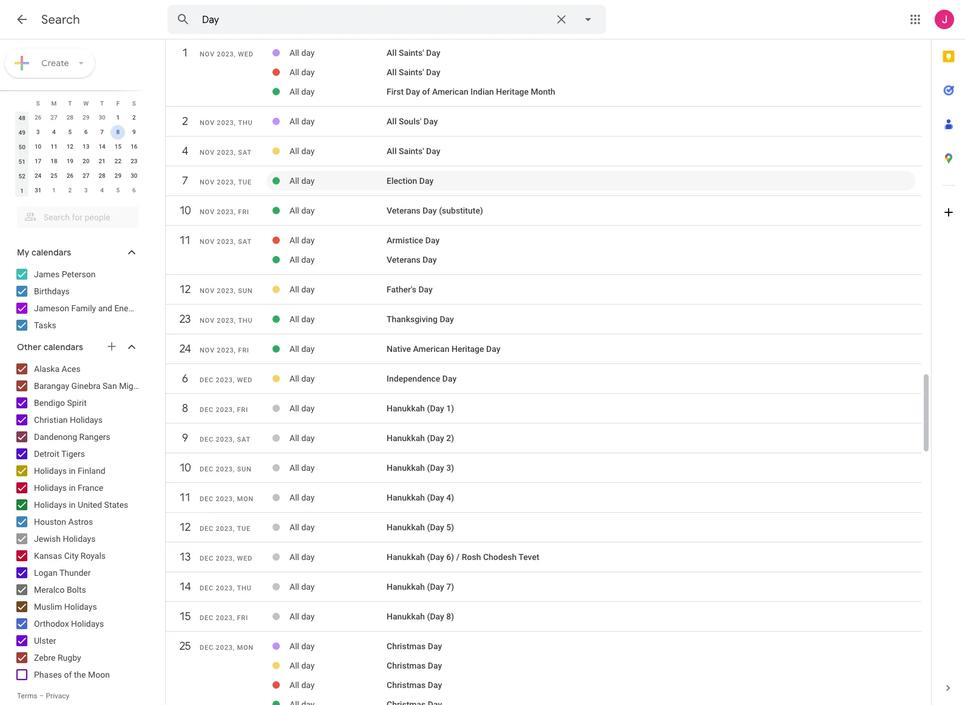 Task type: vqa. For each thing, say whether or not it's contained in the screenshot.
bottommost Settings
no



Task type: locate. For each thing, give the bounding box(es) containing it.
all day cell inside 9 row
[[290, 429, 387, 448]]

terms link
[[17, 692, 37, 701]]

12 up 19 on the left top
[[67, 143, 73, 150]]

5 down 29 element
[[116, 187, 120, 194]]

all inside 15 row
[[290, 612, 299, 622]]

1 dec 2023 , fri from the top
[[200, 406, 248, 414]]

13 day from the top
[[301, 374, 315, 384]]

privacy link
[[46, 692, 69, 701]]

in down tigers on the bottom of page
[[69, 466, 76, 476]]

31 element
[[31, 183, 45, 198]]

all inside 7 row
[[290, 176, 299, 186]]

all for the all saints' day button within 1 row
[[387, 48, 397, 58]]

dec 2023 , mon for 25
[[200, 644, 254, 652]]

13 element
[[79, 140, 93, 154]]

10 link
[[174, 200, 196, 222], [174, 457, 196, 479]]

mon for 11
[[237, 496, 254, 503]]

all for "all day" cell in the 25 row
[[290, 642, 299, 652]]

29 for 29 element
[[115, 172, 122, 179]]

12 element
[[63, 140, 77, 154]]

nov right 4 link
[[200, 149, 215, 157]]

armistice day button
[[387, 236, 440, 245]]

10 link down 7 link
[[174, 200, 196, 222]]

astros
[[68, 517, 93, 527]]

nov 2023 , thu
[[200, 119, 253, 127], [200, 317, 253, 325]]

all for second "all day" cell from the bottom of the page
[[290, 661, 299, 671]]

None search field
[[0, 202, 151, 228]]

0 vertical spatial christmas day
[[387, 642, 442, 652]]

phases
[[34, 670, 62, 680]]

None search field
[[168, 5, 606, 34]]

0 horizontal spatial 27
[[51, 114, 57, 121]]

6 day from the top
[[301, 176, 315, 186]]

of right "first"
[[422, 87, 430, 97]]

12 row up 23 row
[[166, 279, 922, 307]]

7 down 4 link
[[182, 174, 187, 188]]

nov up nov 2023 , sun at the left
[[200, 238, 215, 246]]

15 day from the top
[[301, 434, 315, 443]]

30 right november 29 element on the left of page
[[99, 114, 106, 121]]

10 row
[[166, 200, 922, 228], [166, 457, 922, 485]]

wed inside 13 row
[[237, 555, 253, 563]]

(day left 7)
[[427, 582, 444, 592]]

0 vertical spatial dec 2023 , wed
[[200, 377, 253, 384]]

s
[[36, 100, 40, 107], [132, 100, 136, 107]]

1 dec 2023 , wed from the top
[[200, 377, 253, 384]]

0 vertical spatial 5
[[68, 129, 72, 135]]

all day for "all day" cell corresponding to father's day button
[[290, 285, 315, 295]]

0 vertical spatial 12 link
[[174, 279, 196, 301]]

0 horizontal spatial heritage
[[452, 344, 484, 354]]

1 vertical spatial 8
[[182, 402, 187, 415]]

january 2 element
[[63, 183, 77, 198]]

calendars up "alaska aces"
[[43, 342, 83, 353]]

8 (day from the top
[[427, 612, 444, 622]]

0 vertical spatial sat
[[238, 149, 252, 157]]

dec 2023 , wed right 6 link
[[200, 377, 253, 384]]

1 down search icon
[[182, 46, 187, 60]]

alaska
[[34, 364, 60, 374]]

1 vertical spatial all saints' day button
[[387, 67, 441, 77]]

2 (day from the top
[[427, 434, 444, 443]]

all day for "all day" cell inside 4 row
[[290, 146, 315, 156]]

24 for 24 'element'
[[35, 172, 41, 179]]

christmas day button inside 25 row
[[387, 642, 442, 652]]

10 row down 9 row at the bottom
[[166, 457, 922, 485]]

1 vertical spatial 26
[[67, 172, 73, 179]]

8 row
[[166, 398, 922, 426]]

nov 2023 , sat up nov 2023 , tue
[[200, 149, 252, 157]]

0 vertical spatial dec 2023 , mon
[[200, 496, 254, 503]]

fri inside 24 'row'
[[238, 347, 249, 355]]

15 down 8 cell
[[115, 143, 122, 150]]

all day cell for independence day button
[[290, 369, 387, 389]]

all day inside 25 row
[[290, 642, 315, 652]]

native american heritage day
[[387, 344, 501, 354]]

of left the
[[64, 670, 72, 680]]

hanukkah inside 8 row
[[387, 404, 425, 414]]

all souls' day
[[387, 117, 438, 126]]

0 vertical spatial heritage
[[496, 87, 529, 97]]

all saints' day button inside 4 row
[[387, 146, 441, 156]]

hanukkah (day 4) button
[[387, 493, 454, 503]]

10 row down 7 row
[[166, 200, 922, 228]]

22 all day cell from the top
[[290, 637, 387, 656]]

all day cell inside '6' row
[[290, 369, 387, 389]]

dec inside 25 row
[[200, 644, 214, 652]]

2023 for 8 link
[[216, 406, 233, 414]]

november 28 element
[[63, 111, 77, 125]]

heritage up independence day button
[[452, 344, 484, 354]]

thu down nov 2023 , sun at the left
[[238, 317, 253, 325]]

2 vertical spatial thu
[[237, 585, 252, 593]]

holidays down 'astros' at the bottom left of the page
[[63, 534, 96, 544]]

hanukkah
[[387, 404, 425, 414], [387, 434, 425, 443], [387, 463, 425, 473], [387, 493, 425, 503], [387, 523, 425, 533], [387, 553, 425, 562], [387, 582, 425, 592], [387, 612, 425, 622]]

10 down 9 link
[[179, 462, 190, 475]]

(day inside 10 row
[[427, 463, 444, 473]]

1 vertical spatial 11 link
[[174, 487, 196, 509]]

2 s from the left
[[132, 100, 136, 107]]

january 4 element
[[95, 183, 109, 198]]

11 down 7 link
[[179, 234, 190, 247]]

s up november 26 'element'
[[36, 100, 40, 107]]

31
[[35, 187, 41, 194]]

13 all day from the top
[[290, 374, 315, 384]]

t up november 28 element
[[68, 100, 72, 107]]

10 element
[[31, 140, 45, 154]]

(day inside 8 row
[[427, 404, 444, 414]]

27 down 20 element
[[83, 172, 90, 179]]

10 for hanukkah (day 3)
[[179, 462, 190, 475]]

hanukkah (day 2) button
[[387, 434, 454, 443]]

1 11 link from the top
[[174, 230, 196, 251]]

day inside 7 row
[[301, 176, 315, 186]]

(day for 8
[[427, 404, 444, 414]]

row containing 10
[[14, 140, 142, 154]]

1 vertical spatial calendars
[[43, 342, 83, 353]]

sun for 12
[[238, 287, 253, 295]]

s right f
[[132, 100, 136, 107]]

0 vertical spatial mon
[[237, 496, 254, 503]]

, inside 13 row
[[233, 555, 235, 563]]

8
[[116, 129, 120, 135], [182, 402, 187, 415]]

all day for hanukkah (day 3) button's "all day" cell
[[290, 463, 315, 473]]

states
[[104, 500, 128, 510]]

2 horizontal spatial 2
[[182, 115, 187, 128]]

11 row down 7 row
[[166, 230, 922, 257]]

nov inside 2 row
[[200, 119, 215, 127]]

1 vertical spatial american
[[413, 344, 450, 354]]

tasks
[[34, 321, 56, 330]]

(day for 14
[[427, 582, 444, 592]]

american up independence day button
[[413, 344, 450, 354]]

day
[[426, 48, 441, 58], [426, 67, 441, 77], [406, 87, 420, 97], [424, 117, 438, 126], [426, 146, 441, 156], [420, 176, 434, 186], [423, 206, 437, 216], [426, 236, 440, 245], [423, 255, 437, 265], [419, 285, 433, 295], [440, 315, 454, 324], [486, 344, 501, 354], [443, 374, 457, 384], [428, 642, 442, 652], [428, 661, 442, 671], [428, 681, 442, 691]]

dec for 25
[[200, 644, 214, 652]]

2023 inside 14 row
[[216, 585, 233, 593]]

sat inside 4 row
[[238, 149, 252, 157]]

, inside 25 row
[[233, 644, 235, 652]]

t up november 30 element at the top left of page
[[100, 100, 104, 107]]

0 vertical spatial 23
[[131, 158, 138, 165]]

3 row from the top
[[14, 125, 142, 140]]

sat inside 9 row
[[237, 436, 251, 444]]

, inside 7 row
[[234, 179, 236, 186]]

1 10 row from the top
[[166, 200, 922, 228]]

tigers
[[61, 449, 85, 459]]

24
[[35, 172, 41, 179], [179, 343, 190, 356]]

, inside 11 row group
[[234, 238, 236, 246]]

thu inside 14 row
[[237, 585, 252, 593]]

11 link inside row group
[[174, 230, 196, 251]]

nov inside 1 row
[[200, 50, 215, 58]]

0 vertical spatial 14
[[99, 143, 106, 150]]

, for "all day" cell within 7 row
[[234, 179, 236, 186]]

veterans up armistice
[[387, 206, 421, 216]]

all day cell for hanukkah (day 4) button
[[290, 488, 387, 508]]

dec 2023 , mon right 25 link
[[200, 644, 254, 652]]

wed inside 1 row
[[238, 50, 254, 58]]

24 for 24 link
[[179, 343, 190, 356]]

all day for "all day" cell inside '6' row
[[290, 374, 315, 384]]

nov for 23
[[200, 317, 215, 325]]

17
[[35, 158, 41, 165]]

2 vertical spatial christmas day button
[[387, 681, 442, 691]]

1)
[[447, 404, 454, 414]]

0 vertical spatial 13
[[83, 143, 90, 150]]

13 all day cell from the top
[[290, 369, 387, 389]]

14 day from the top
[[301, 404, 315, 414]]

1 horizontal spatial 25
[[179, 640, 190, 653]]

row group containing 26
[[14, 111, 142, 198]]

26
[[35, 114, 41, 121], [67, 172, 73, 179]]

4 down 28 "element"
[[100, 187, 104, 194]]

12 inside december 2023 grid
[[67, 143, 73, 150]]

hanukkah (day 8)
[[387, 612, 454, 622]]

1 vertical spatial christmas day
[[387, 661, 442, 671]]

3 dec from the top
[[200, 436, 214, 444]]

w
[[83, 100, 89, 107]]

15 inside row group
[[115, 143, 122, 150]]

8 hanukkah from the top
[[387, 612, 425, 622]]

houston
[[34, 517, 66, 527]]

1 vertical spatial nov 2023 , thu
[[200, 317, 253, 325]]

all day cell for hanukkah (day 6) / rosh chodesh tevet button
[[290, 548, 387, 567]]

9 day from the top
[[301, 255, 315, 265]]

0 vertical spatial nov 2023 , sat
[[200, 149, 252, 157]]

0 horizontal spatial and
[[98, 304, 112, 313]]

1 christmas from the top
[[387, 642, 426, 652]]

dec 2023 , wed inside '6' row
[[200, 377, 253, 384]]

barangay
[[34, 381, 69, 391]]

2 vertical spatial 12
[[179, 521, 190, 534]]

mon down dec 2023 , sun at the left bottom of the page
[[237, 496, 254, 503]]

7 nov from the top
[[200, 287, 215, 295]]

, inside 15 row
[[233, 615, 235, 622]]

0 vertical spatial veterans
[[387, 206, 421, 216]]

nov 2023 , sun
[[200, 287, 253, 295]]

veterans inside 10 row
[[387, 206, 421, 216]]

nov right "2" 'link'
[[200, 119, 215, 127]]

barangay ginebra san miguel
[[34, 381, 145, 391]]

1 all day cell from the top
[[290, 43, 387, 63]]

4 up 7 link
[[182, 145, 187, 158]]

1 mon from the top
[[237, 496, 254, 503]]

25 row group
[[166, 636, 922, 706]]

all saints' day inside 1 row
[[387, 48, 441, 58]]

chodesh
[[483, 553, 517, 562]]

0 vertical spatial 12 row
[[166, 279, 922, 307]]

bendigo
[[34, 398, 65, 408]]

zebre
[[34, 653, 56, 663]]

nov for 4
[[200, 149, 215, 157]]

sat for 4
[[238, 149, 252, 157]]

1 vertical spatial 28
[[99, 172, 106, 179]]

all day cell for 'hanukkah (day 2)' button
[[290, 429, 387, 448]]

holidays in united states
[[34, 500, 128, 510]]

19 day from the top
[[301, 553, 315, 562]]

4 row from the top
[[14, 140, 142, 154]]

0 horizontal spatial 24
[[35, 172, 41, 179]]

thu for 2
[[238, 119, 253, 127]]

28 down 21 element
[[99, 172, 106, 179]]

4 all day cell from the top
[[290, 112, 387, 131]]

nov for 10
[[200, 208, 215, 216]]

26 for november 26 'element'
[[35, 114, 41, 121]]

24 element
[[31, 169, 45, 183]]

nov 2023 , fri for 24
[[200, 347, 249, 355]]

17 day from the top
[[301, 493, 315, 503]]

all inside 8 row
[[290, 404, 299, 414]]

23 for 23 element
[[131, 158, 138, 165]]

7 all day cell from the top
[[290, 201, 387, 220]]

2 all saints' day from the top
[[387, 67, 441, 77]]

mon
[[237, 496, 254, 503], [237, 644, 254, 652]]

dec inside 15 row
[[200, 615, 214, 622]]

all day for "all day" cell inside 23 row
[[290, 315, 315, 324]]

election day
[[387, 176, 434, 186]]

1 vertical spatial 10
[[179, 204, 190, 217]]

hanukkah up hanukkah (day 4)
[[387, 463, 425, 473]]

(day left 5)
[[427, 523, 444, 533]]

all day inside 14 row
[[290, 582, 315, 592]]

2 10 link from the top
[[174, 457, 196, 479]]

17 all day from the top
[[290, 493, 315, 503]]

tevet
[[519, 553, 540, 562]]

rosh
[[462, 553, 481, 562]]

row containing 31
[[14, 183, 142, 198]]

day inside 15 row
[[301, 612, 315, 622]]

in down the holidays in finland
[[69, 483, 76, 493]]

20 all day cell from the top
[[290, 578, 387, 597]]

fri for 8
[[237, 406, 248, 414]]

7 day from the top
[[301, 206, 315, 216]]

1 vertical spatial of
[[64, 670, 72, 680]]

20 element
[[79, 154, 93, 169]]

hanukkah for 8
[[387, 404, 425, 414]]

all for "all day" cell within the 9 row
[[290, 434, 299, 443]]

2023 for 15 link
[[216, 615, 233, 622]]

all saints' day
[[387, 48, 441, 58], [387, 67, 441, 77], [387, 146, 441, 156]]

1 vertical spatial dec 2023 , mon
[[200, 644, 254, 652]]

24 inside 'element'
[[35, 172, 41, 179]]

2 vertical spatial all saints' day
[[387, 146, 441, 156]]

10 day from the top
[[301, 285, 315, 295]]

2 nov 2023 , sat from the top
[[200, 238, 252, 246]]

calendars for my calendars
[[32, 247, 71, 258]]

11 row
[[166, 230, 922, 257], [166, 487, 922, 515]]

election day button
[[387, 176, 434, 186]]

27 down m
[[51, 114, 57, 121]]

11 row up tevet
[[166, 487, 922, 515]]

0 vertical spatial 4
[[52, 129, 56, 135]]

29 element
[[111, 169, 125, 183]]

15 up 25 link
[[179, 610, 190, 624]]

0 vertical spatial all saints' day button
[[387, 48, 441, 58]]

all day for "all day" cell within 7 row
[[290, 176, 315, 186]]

1 vertical spatial 13
[[179, 551, 190, 564]]

4 link
[[174, 140, 196, 162]]

0 vertical spatial christmas
[[387, 642, 426, 652]]

2023 for "2" 'link'
[[217, 119, 234, 127]]

1 vertical spatial in
[[69, 483, 76, 493]]

alaska aces
[[34, 364, 81, 374]]

1 nov from the top
[[200, 50, 215, 58]]

1 vertical spatial 12
[[179, 283, 190, 296]]

veterans day (substitute)
[[387, 206, 483, 216]]

3 down 27 "element"
[[84, 187, 88, 194]]

25
[[51, 172, 57, 179], [179, 640, 190, 653]]

2023 inside 9 row
[[216, 436, 233, 444]]

thu right "2" 'link'
[[238, 119, 253, 127]]

12 row
[[166, 279, 922, 307], [166, 517, 922, 545]]

(day left 3) on the left bottom
[[427, 463, 444, 473]]

3 all day from the top
[[290, 87, 315, 97]]

thanksgiving
[[387, 315, 438, 324]]

10 inside december 2023 grid
[[35, 143, 41, 150]]

8 cell
[[110, 125, 126, 140]]

nov inside 4 row
[[200, 149, 215, 157]]

6 dec from the top
[[200, 525, 214, 533]]

(day left 6) on the bottom of the page
[[427, 553, 444, 562]]

1 horizontal spatial 9
[[182, 432, 187, 445]]

18 day from the top
[[301, 523, 315, 533]]

day for 24th "all day" cell from the top of the page
[[301, 681, 315, 691]]

all day inside '6' row
[[290, 374, 315, 384]]

and right bbq at top left
[[167, 304, 182, 313]]

16 day from the top
[[301, 463, 315, 473]]

other calendars list
[[2, 360, 151, 685]]

4 nov from the top
[[200, 179, 215, 186]]

0 horizontal spatial 29
[[83, 114, 90, 121]]

28 right november 27 element on the top
[[67, 114, 73, 121]]

fri up dec 2023 , sat
[[237, 406, 248, 414]]

sun inside 12 row
[[238, 287, 253, 295]]

13 inside row group
[[83, 143, 90, 150]]

christian
[[34, 415, 68, 425]]

1 dec from the top
[[200, 377, 214, 384]]

dec 2023 , wed up dec 2023 , thu
[[200, 555, 253, 563]]

search heading
[[41, 12, 80, 27]]

1 t from the left
[[68, 100, 72, 107]]

0 horizontal spatial 25
[[51, 172, 57, 179]]

0 vertical spatial 24
[[35, 172, 41, 179]]

0 horizontal spatial 23
[[131, 158, 138, 165]]

1 christmas day from the top
[[387, 642, 442, 652]]

0 vertical spatial 9
[[132, 129, 136, 135]]

1 inside row
[[182, 46, 187, 60]]

2 hanukkah from the top
[[387, 434, 425, 443]]

27 for november 27 element on the top
[[51, 114, 57, 121]]

sat up nov 2023 , tue
[[238, 149, 252, 157]]

hanukkah for 15
[[387, 612, 425, 622]]

2 up 4 link
[[182, 115, 187, 128]]

1 vertical spatial 4
[[182, 145, 187, 158]]

(day left 2) in the bottom left of the page
[[427, 434, 444, 443]]

day for "all day" cell in the 25 row
[[301, 642, 315, 652]]

hanukkah (day 1)
[[387, 404, 454, 414]]

15 all day from the top
[[290, 434, 315, 443]]

nov inside 24 'row'
[[200, 347, 215, 355]]

christmas day for second "all day" cell from the bottom of the page
[[387, 661, 442, 671]]

nov
[[200, 50, 215, 58], [200, 119, 215, 127], [200, 149, 215, 157], [200, 179, 215, 186], [200, 208, 215, 216], [200, 238, 215, 246], [200, 287, 215, 295], [200, 317, 215, 325], [200, 347, 215, 355]]

day for "all day" cell in 13 row
[[301, 553, 315, 562]]

1 row group
[[166, 42, 922, 107]]

veterans down armistice
[[387, 255, 421, 265]]

1 nov 2023 , sat from the top
[[200, 149, 252, 157]]

24 down 17 element
[[35, 172, 41, 179]]

1 vertical spatial christmas
[[387, 661, 426, 671]]

dec 2023 , fri inside 8 row
[[200, 406, 248, 414]]

4 all day from the top
[[290, 117, 315, 126]]

0 vertical spatial 10 row
[[166, 200, 922, 228]]

1 horizontal spatial heritage
[[496, 87, 529, 97]]

1 horizontal spatial 7
[[182, 174, 187, 188]]

mon inside 25 row
[[237, 644, 254, 652]]

fri down dec 2023 , thu
[[237, 615, 248, 622]]

detroit tigers
[[34, 449, 85, 459]]

6 all day from the top
[[290, 176, 315, 186]]

all day cell
[[290, 43, 387, 63], [290, 63, 387, 82], [290, 82, 387, 101], [290, 112, 387, 131], [290, 142, 387, 161], [290, 171, 387, 191], [290, 201, 387, 220], [290, 231, 387, 250], [290, 250, 387, 270], [290, 280, 387, 299], [290, 310, 387, 329], [290, 339, 387, 359], [290, 369, 387, 389], [290, 399, 387, 418], [290, 429, 387, 448], [290, 459, 387, 478], [290, 488, 387, 508], [290, 518, 387, 537], [290, 548, 387, 567], [290, 578, 387, 597], [290, 607, 387, 627], [290, 637, 387, 656], [290, 656, 387, 676], [290, 676, 387, 695]]

14 row
[[166, 576, 922, 604]]

2 vertical spatial 11
[[179, 491, 190, 505]]

11 link up 13 link
[[174, 487, 196, 509]]

, for veterans day (substitute) button's "all day" cell
[[234, 208, 236, 216]]

all for "all day" cell within 7 row
[[290, 176, 299, 186]]

dec 2023 , fri down dec 2023 , thu
[[200, 615, 248, 622]]

25 element
[[47, 169, 61, 183]]

2 nov from the top
[[200, 119, 215, 127]]

wed inside '6' row
[[237, 377, 253, 384]]

6 all day cell from the top
[[290, 171, 387, 191]]

25 down 18 element
[[51, 172, 57, 179]]

9 nov from the top
[[200, 347, 215, 355]]

3 christmas day button from the top
[[387, 681, 442, 691]]

, for "all day" cell within 2 row
[[234, 119, 236, 127]]

1 horizontal spatial 5
[[116, 187, 120, 194]]

1 horizontal spatial 26
[[67, 172, 73, 179]]

1 saints' from the top
[[399, 48, 424, 58]]

hanukkah down hanukkah (day 1)
[[387, 434, 425, 443]]

28 inside november 28 element
[[67, 114, 73, 121]]

16 element
[[127, 140, 141, 154]]

13 up 20
[[83, 143, 90, 150]]

23 inside grid
[[131, 158, 138, 165]]

1 vertical spatial tue
[[237, 525, 251, 533]]

hanukkah for 9
[[387, 434, 425, 443]]

all day for veterans day (substitute) button's "all day" cell
[[290, 206, 315, 216]]

cell
[[290, 695, 387, 706]]

4 (day from the top
[[427, 493, 444, 503]]

2 10 row from the top
[[166, 457, 922, 485]]

dec for 11
[[200, 496, 214, 503]]

1 nov 2023 , fri from the top
[[200, 208, 249, 216]]

(day inside 12 row
[[427, 523, 444, 533]]

all for "all day" cell inside '6' row
[[290, 374, 299, 384]]

5 down november 28 element
[[68, 129, 72, 135]]

independence day
[[387, 374, 457, 384]]

all day inside 1 row
[[290, 48, 315, 58]]

row containing 17
[[14, 154, 142, 169]]

day inside 1 row
[[426, 48, 441, 58]]

–
[[39, 692, 44, 701]]

5 hanukkah from the top
[[387, 523, 425, 533]]

and right "family"
[[98, 304, 112, 313]]

2023 inside 4 row
[[217, 149, 234, 157]]

(day for 12
[[427, 523, 444, 533]]

in for france
[[69, 483, 76, 493]]

nov right '1' link
[[200, 50, 215, 58]]

nov 2023 , fri
[[200, 208, 249, 216], [200, 347, 249, 355]]

orthodox
[[34, 619, 69, 629]]

first day of american indian heritage month
[[387, 87, 556, 97]]

in for finland
[[69, 466, 76, 476]]

row containing 3
[[14, 125, 142, 140]]

day inside 14 row
[[301, 582, 315, 592]]

2 11 link from the top
[[174, 487, 196, 509]]

0 vertical spatial 10 link
[[174, 200, 196, 222]]

29
[[83, 114, 90, 121], [115, 172, 122, 179]]

1 all day from the top
[[290, 48, 315, 58]]

0 horizontal spatial 9
[[132, 129, 136, 135]]

23 day from the top
[[301, 661, 315, 671]]

hanukkah (day 2)
[[387, 434, 454, 443]]

row
[[14, 96, 142, 111], [14, 111, 142, 125], [14, 125, 142, 140], [14, 140, 142, 154], [14, 154, 142, 169], [14, 169, 142, 183], [14, 183, 142, 198]]

2023 inside 2 row
[[217, 119, 234, 127]]

mon for 25
[[237, 644, 254, 652]]

(day inside the 11 row
[[427, 493, 444, 503]]

12 day from the top
[[301, 344, 315, 354]]

heritage inside 1 row group
[[496, 87, 529, 97]]

thu right 14 link
[[237, 585, 252, 593]]

12 link up 13 link
[[174, 517, 196, 539]]

0 horizontal spatial 3
[[36, 129, 40, 135]]

9 inside row
[[132, 129, 136, 135]]

6 hanukkah from the top
[[387, 553, 425, 562]]

1 vertical spatial 3
[[84, 187, 88, 194]]

nov 2023 , sat inside the 11 row
[[200, 238, 252, 246]]

2 vertical spatial christmas day
[[387, 681, 442, 691]]

all day cell for father's day button
[[290, 280, 387, 299]]

0 vertical spatial 28
[[67, 114, 73, 121]]

25 link
[[174, 636, 196, 658]]

2023 for 10 'link' for hanukkah
[[216, 466, 233, 474]]

4 down november 27 element on the top
[[52, 129, 56, 135]]

nov 2023 , sat up nov 2023 , sun at the left
[[200, 238, 252, 246]]

1 horizontal spatial 2
[[132, 114, 136, 121]]

26 down 19 element
[[67, 172, 73, 179]]

, inside 2 row
[[234, 119, 236, 127]]

hanukkah (day 6) / rosh chodesh tevet
[[387, 553, 540, 562]]

dec 2023 , mon
[[200, 496, 254, 503], [200, 644, 254, 652]]

dec inside 9 row
[[200, 436, 214, 444]]

2023 inside 24 'row'
[[217, 347, 234, 355]]

nov down nov 2023 , tue
[[200, 208, 215, 216]]

0 vertical spatial tue
[[238, 179, 252, 186]]

1 vertical spatial thu
[[238, 317, 253, 325]]

saints' for 1
[[399, 48, 424, 58]]

all day for "all day" cell within the 8 row
[[290, 404, 315, 414]]

nov 2023 , thu inside 23 row
[[200, 317, 253, 325]]

all day inside 4 row
[[290, 146, 315, 156]]

all for second the all saints' day button from the top of the page
[[387, 67, 397, 77]]

sun for 10
[[237, 466, 252, 474]]

14 inside row
[[179, 581, 190, 594]]

day for "all day" cell for veterans day button at the left top of the page
[[301, 255, 315, 265]]

3 all saints' day from the top
[[387, 146, 441, 156]]

1 horizontal spatial 23
[[179, 313, 190, 326]]

2 horizontal spatial 6
[[182, 372, 187, 386]]

holidays down detroit
[[34, 466, 67, 476]]

1 in from the top
[[69, 466, 76, 476]]

10 link for veterans
[[174, 200, 196, 222]]

all day for 2nd "all day" cell
[[290, 67, 315, 77]]

0 horizontal spatial 30
[[99, 114, 106, 121]]

, inside 4 row
[[234, 149, 236, 157]]

2 horizontal spatial 4
[[182, 145, 187, 158]]

(day inside 14 row
[[427, 582, 444, 592]]

14 all day cell from the top
[[290, 399, 387, 418]]

2 vertical spatial 4
[[100, 187, 104, 194]]

all for "all day" cell for veterans day button at the left top of the page
[[290, 255, 299, 265]]

houston astros
[[34, 517, 93, 527]]

20 day from the top
[[301, 582, 315, 592]]

fri inside 15 row
[[237, 615, 248, 622]]

sat inside 11 row group
[[238, 238, 252, 246]]

11 for armistice
[[179, 234, 190, 247]]

1 vertical spatial sun
[[237, 466, 252, 474]]

all inside 25 row
[[290, 642, 299, 652]]

(day inside 9 row
[[427, 434, 444, 443]]

calendars inside dropdown button
[[32, 247, 71, 258]]

day inside 1 row
[[301, 48, 315, 58]]

30 down 23 element
[[131, 172, 138, 179]]

9 all day cell from the top
[[290, 250, 387, 270]]

21 all day cell from the top
[[290, 607, 387, 627]]

5 (day from the top
[[427, 523, 444, 533]]

all day for "all day" cell within 14 row
[[290, 582, 315, 592]]

2023 inside 1 row
[[217, 50, 234, 58]]

january 1 element
[[47, 183, 61, 198]]

20 all day from the top
[[290, 582, 315, 592]]

9 down 8 link
[[182, 432, 187, 445]]

0 vertical spatial 8
[[116, 129, 120, 135]]

48
[[19, 114, 25, 121]]

row containing s
[[14, 96, 142, 111]]

3 down november 26 'element'
[[36, 129, 40, 135]]

row group
[[14, 111, 142, 198]]

peterson
[[62, 270, 96, 279]]

fri down nov 2023 , tue
[[238, 208, 249, 216]]

dandenong
[[34, 432, 77, 442]]

november 26 element
[[31, 111, 45, 125]]

9 up 16 on the left top of page
[[132, 129, 136, 135]]

0 horizontal spatial s
[[36, 100, 40, 107]]

2 vertical spatial all saints' day button
[[387, 146, 441, 156]]

6 down 30 element
[[132, 187, 136, 194]]

2 link
[[174, 111, 196, 132]]

26 left november 27 element on the top
[[35, 114, 41, 121]]

sun
[[238, 287, 253, 295], [237, 466, 252, 474]]

all day cell for first day of american indian heritage month button on the top
[[290, 82, 387, 101]]

nov 2023 , fri down nov 2023 , tue
[[200, 208, 249, 216]]

jewish holidays
[[34, 534, 96, 544]]

(day for 13
[[427, 553, 444, 562]]

8 down 6 link
[[182, 402, 187, 415]]

t
[[68, 100, 72, 107], [100, 100, 104, 107]]

nov 2023 , sat
[[200, 149, 252, 157], [200, 238, 252, 246]]

2 vertical spatial christmas
[[387, 681, 426, 691]]

dec 2023 , fri up dec 2023 , sat
[[200, 406, 248, 414]]

2 vertical spatial 10
[[179, 462, 190, 475]]

all for "all day" cell inside 23 row
[[290, 315, 299, 324]]

7 all day from the top
[[290, 206, 315, 216]]

10
[[35, 143, 41, 150], [179, 204, 190, 217], [179, 462, 190, 475]]

1 horizontal spatial 14
[[179, 581, 190, 594]]

1 vertical spatial 15
[[179, 610, 190, 624]]

3 hanukkah from the top
[[387, 463, 425, 473]]

23 right bbq at top left
[[179, 313, 190, 326]]

29 down the w
[[83, 114, 90, 121]]

, for hanukkah (day 3) button's "all day" cell
[[233, 466, 235, 474]]

december
[[17, 81, 60, 92]]

11 up the 18
[[51, 143, 57, 150]]

(day left 8)
[[427, 612, 444, 622]]

22 element
[[111, 154, 125, 169]]

12 row up 13 row
[[166, 517, 922, 545]]

holidays down muslim holidays
[[71, 619, 104, 629]]

2023 inside '6' row
[[216, 377, 233, 384]]

11 all day cell from the top
[[290, 310, 387, 329]]

day inside 24 'row'
[[301, 344, 315, 354]]

1 s from the left
[[36, 100, 40, 107]]

2 veterans from the top
[[387, 255, 421, 265]]

3 all day cell from the top
[[290, 82, 387, 101]]

18 all day cell from the top
[[290, 518, 387, 537]]

5 nov from the top
[[200, 208, 215, 216]]

1 vertical spatial 11 row
[[166, 487, 922, 515]]

all saints' day button inside 1 row
[[387, 48, 441, 58]]

hanukkah for 13
[[387, 553, 425, 562]]

19 all day cell from the top
[[290, 548, 387, 567]]

16 all day cell from the top
[[290, 459, 387, 478]]

1 vertical spatial veterans
[[387, 255, 421, 265]]

1 dec 2023 , mon from the top
[[200, 496, 254, 503]]

9
[[132, 129, 136, 135], [182, 432, 187, 445]]

nov inside 23 row
[[200, 317, 215, 325]]

1 vertical spatial 10 link
[[174, 457, 196, 479]]

2 vertical spatial 6
[[182, 372, 187, 386]]

3 saints' from the top
[[399, 146, 424, 156]]

sat up dec 2023 , sun at the left bottom of the page
[[237, 436, 251, 444]]

7 dec from the top
[[200, 555, 214, 563]]

dec 2023 , fri for 15
[[200, 615, 248, 622]]

1 day from the top
[[301, 48, 315, 58]]

kansas city royals
[[34, 551, 106, 561]]

0 vertical spatial 27
[[51, 114, 57, 121]]

2 vertical spatial wed
[[237, 555, 253, 563]]

other
[[17, 342, 41, 353]]

nov right 24 link
[[200, 347, 215, 355]]

hanukkah down independence
[[387, 404, 425, 414]]

1 vertical spatial 7
[[182, 174, 187, 188]]

2023 inside 11 row group
[[217, 238, 234, 246]]

8 up 15 element
[[116, 129, 120, 135]]

hanukkah inside 12 row
[[387, 523, 425, 533]]

8 dec from the top
[[200, 585, 214, 593]]

all day cell inside 15 row
[[290, 607, 387, 627]]

18 all day from the top
[[290, 523, 315, 533]]

(day inside 15 row
[[427, 612, 444, 622]]

8 day from the top
[[301, 236, 315, 245]]

1 vertical spatial sat
[[238, 238, 252, 246]]

1 vertical spatial 9
[[182, 432, 187, 445]]

1 vertical spatial dec 2023 , fri
[[200, 615, 248, 622]]

1 vertical spatial mon
[[237, 644, 254, 652]]

1 christmas day button from the top
[[387, 642, 442, 652]]

, inside 24 'row'
[[234, 347, 236, 355]]

1 horizontal spatial of
[[422, 87, 430, 97]]

christmas
[[387, 642, 426, 652], [387, 661, 426, 671], [387, 681, 426, 691]]

2 in from the top
[[69, 483, 76, 493]]

christmas inside 25 row
[[387, 642, 426, 652]]

nov for 24
[[200, 347, 215, 355]]

dandenong rangers
[[34, 432, 110, 442]]

10 link down 9 link
[[174, 457, 196, 479]]

day for "all day" cell within 14 row
[[301, 582, 315, 592]]

1 horizontal spatial 4
[[100, 187, 104, 194]]

meralco bolts
[[34, 585, 86, 595]]

1 vertical spatial 11
[[179, 234, 190, 247]]

(day left 4)
[[427, 493, 444, 503]]

nov up brawl
[[200, 287, 215, 295]]

10 link for hanukkah
[[174, 457, 196, 479]]

wed for 6
[[237, 377, 253, 384]]

veterans for veterans day (substitute)
[[387, 206, 421, 216]]

1 horizontal spatial 27
[[83, 172, 90, 179]]

nov inside 11 row group
[[200, 238, 215, 246]]

bbq
[[149, 304, 165, 313]]

23
[[131, 158, 138, 165], [179, 313, 190, 326]]

all day for "all day" cell inside 15 row
[[290, 612, 315, 622]]

9 all day from the top
[[290, 255, 315, 265]]

american
[[432, 87, 469, 97], [413, 344, 450, 354]]

hanukkah down hanukkah (day 3) button
[[387, 493, 425, 503]]

dec 2023 , fri inside 15 row
[[200, 615, 248, 622]]

wed for 13
[[237, 555, 253, 563]]

27 inside "element"
[[83, 172, 90, 179]]

2 dec from the top
[[200, 406, 214, 414]]

2023 inside 8 row
[[216, 406, 233, 414]]

3 day from the top
[[301, 87, 315, 97]]

go back image
[[15, 12, 29, 27]]

0 horizontal spatial of
[[64, 670, 72, 680]]

tue for 7
[[238, 179, 252, 186]]

all for all souls' day button
[[387, 117, 397, 126]]

2 day from the top
[[301, 67, 315, 77]]

12 link for hanukkah
[[174, 517, 196, 539]]

nov 2023 , thu right "2" 'link'
[[200, 119, 253, 127]]

tab list
[[932, 39, 966, 672]]

thu inside 2 row
[[238, 119, 253, 127]]

1 vertical spatial 24
[[179, 343, 190, 356]]

all inside 9 row
[[290, 434, 299, 443]]

0 vertical spatial 11 link
[[174, 230, 196, 251]]

christmas for christmas day button related to second "all day" cell from the bottom of the page
[[387, 661, 426, 671]]

0 vertical spatial 25
[[51, 172, 57, 179]]

6 (day from the top
[[427, 553, 444, 562]]

all day inside 8 row
[[290, 404, 315, 414]]



Task type: describe. For each thing, give the bounding box(es) containing it.
1 down f
[[116, 114, 120, 121]]

0 horizontal spatial 5
[[68, 129, 72, 135]]

2 t from the left
[[100, 100, 104, 107]]

all for 24th "all day" cell from the top of the page
[[290, 681, 299, 691]]

christmas day button for 24th "all day" cell from the top of the page
[[387, 681, 442, 691]]

hanukkah (day 7)
[[387, 582, 454, 592]]

veterans day button
[[387, 255, 437, 265]]

terms
[[17, 692, 37, 701]]

hanukkah (day 7) button
[[387, 582, 454, 592]]

armistice
[[387, 236, 423, 245]]

logan thunder
[[34, 568, 91, 578]]

all day for "all day" cell within 2 row
[[290, 117, 315, 126]]

other calendars button
[[2, 338, 151, 357]]

all for veterans day (substitute) button's "all day" cell
[[290, 206, 299, 216]]

day inside 12 row
[[419, 285, 433, 295]]

11 inside 11 element
[[51, 143, 57, 150]]

native
[[387, 344, 411, 354]]

(substitute)
[[439, 206, 483, 216]]

all day cell for hanukkah (day 8) button
[[290, 607, 387, 627]]

all for 2nd "all day" cell
[[290, 67, 299, 77]]

christmas day for "all day" cell in the 25 row
[[387, 642, 442, 652]]

day for "all day" cell within 1 row
[[301, 48, 315, 58]]

holidays down "bolts"
[[64, 602, 97, 612]]

8 inside cell
[[116, 129, 120, 135]]

15 for 15 link
[[179, 610, 190, 624]]

detroit
[[34, 449, 59, 459]]

independence day button
[[387, 374, 457, 384]]

hanukkah (day 5)
[[387, 523, 454, 533]]

father's
[[387, 285, 417, 295]]

all day cell for veterans day (substitute) button
[[290, 201, 387, 220]]

day for second "all day" cell from the bottom of the page
[[301, 661, 315, 671]]

day inside 23 row
[[440, 315, 454, 324]]

hanukkah (day 8) button
[[387, 612, 454, 622]]

2023 for 24 link
[[217, 347, 234, 355]]

united
[[78, 500, 102, 510]]

20
[[83, 158, 90, 165]]

, for "all day" cell in 13 row
[[233, 555, 235, 563]]

1 vertical spatial 5
[[116, 187, 120, 194]]

23 element
[[127, 154, 141, 169]]

brawl
[[184, 304, 205, 313]]

dec 2023 , sun
[[200, 466, 252, 474]]

15 element
[[111, 140, 125, 154]]

dec 2023 , tue
[[200, 525, 251, 533]]

all for "all day" cell inside 15 row
[[290, 612, 299, 622]]

1 down 25 element on the left top of page
[[52, 187, 56, 194]]

all day cell for thanksgiving day button
[[290, 310, 387, 329]]

hanukkah for 10
[[387, 463, 425, 473]]

november 27 element
[[47, 111, 61, 125]]

29 for november 29 element on the left of page
[[83, 114, 90, 121]]

thanksgiving day button
[[387, 315, 454, 324]]

orthodox holidays
[[34, 619, 104, 629]]

1 and from the left
[[98, 304, 112, 313]]

day inside '6' row
[[443, 374, 457, 384]]

3)
[[447, 463, 454, 473]]

all for "all day" cell related to hanukkah (day 5) button
[[290, 523, 299, 533]]

(day for 11
[[427, 493, 444, 503]]

all for hanukkah (day 4) button's "all day" cell
[[290, 493, 299, 503]]

2 row
[[166, 111, 922, 138]]

all day cell for hanukkah (day 1) button on the left bottom of page
[[290, 399, 387, 418]]

add other calendars image
[[106, 341, 118, 353]]

row containing 24
[[14, 169, 142, 183]]

27 element
[[79, 169, 93, 183]]

15 row
[[166, 606, 922, 634]]

father's day
[[387, 285, 433, 295]]

50
[[19, 144, 25, 150]]

month
[[531, 87, 556, 97]]

, for "all day" cell inside 23 row
[[234, 317, 236, 325]]

8 inside row
[[182, 402, 187, 415]]

0 horizontal spatial 6
[[84, 129, 88, 135]]

christmas day for 24th "all day" cell from the top of the page
[[387, 681, 442, 691]]

2023 for veterans 10 'link'
[[217, 208, 234, 216]]

holidays down the holidays in finland
[[34, 483, 67, 493]]

of inside other calendars 'list'
[[64, 670, 72, 680]]

11 element
[[47, 140, 61, 154]]

nov 2023 , sat for 11
[[200, 238, 252, 246]]

my calendars
[[17, 247, 71, 258]]

veterans for veterans day
[[387, 255, 421, 265]]

holidays up rangers
[[70, 415, 103, 425]]

row group inside december 2023 grid
[[14, 111, 142, 198]]

november 30 element
[[95, 111, 109, 125]]

family
[[71, 304, 96, 313]]

holidays up the "houston"
[[34, 500, 67, 510]]

january 5 element
[[111, 183, 125, 198]]

all for "all day" cell within 2 row
[[290, 117, 299, 126]]

hanukkah (day 6) / rosh chodesh tevet button
[[387, 553, 540, 562]]

23 row
[[166, 309, 922, 336]]

first day of american indian heritage month button
[[387, 87, 556, 97]]

ginebra
[[71, 381, 101, 391]]

dec for 15
[[200, 615, 214, 622]]

day for 2nd "all day" cell
[[301, 67, 315, 77]]

san
[[103, 381, 117, 391]]

dec for 10
[[200, 466, 214, 474]]

row containing 26
[[14, 111, 142, 125]]

, for "all day" cell within 14 row
[[233, 585, 235, 593]]

american inside 1 row group
[[432, 87, 469, 97]]

1 row
[[166, 42, 922, 70]]

day for "all day" cell within the 8 row
[[301, 404, 315, 414]]

6 for january 6 element
[[132, 187, 136, 194]]

30 for november 30 element at the top left of page
[[99, 114, 106, 121]]

all day for "all day" cell within the 24 'row'
[[290, 344, 315, 354]]

2 all saints' day button from the top
[[387, 67, 441, 77]]

day inside 2 row
[[424, 117, 438, 126]]

19 element
[[63, 154, 77, 169]]

hanukkah (day 3)
[[387, 463, 454, 473]]

f
[[116, 100, 120, 107]]

4 for 4 link
[[182, 145, 187, 158]]

13 for 13 link
[[179, 551, 190, 564]]

city
[[64, 551, 79, 561]]

father's day button
[[387, 285, 433, 295]]

all for "all day" cell within 1 row
[[290, 48, 299, 58]]

2 saints' from the top
[[399, 67, 424, 77]]

7 row
[[166, 170, 922, 198]]

7 inside row group
[[100, 129, 104, 135]]

1 link
[[174, 42, 196, 64]]

2)
[[447, 434, 454, 443]]

13 row
[[166, 547, 922, 575]]

cell inside 25 "row group"
[[290, 695, 387, 706]]

all saints' day for 1
[[387, 48, 441, 58]]

2 and from the left
[[167, 304, 182, 313]]

calendars for other calendars
[[43, 342, 83, 353]]

2 11 row from the top
[[166, 487, 922, 515]]

14 for 14 "element" on the top
[[99, 143, 106, 150]]

all day for "all day" cell corresponding to armistice day button
[[290, 236, 315, 245]]

january 3 element
[[79, 183, 93, 198]]

christian holidays
[[34, 415, 103, 425]]

6)
[[447, 553, 454, 562]]

2023 for 9 link
[[216, 436, 233, 444]]

day inside 7 row
[[420, 176, 434, 186]]

/
[[457, 553, 460, 562]]

my
[[17, 247, 29, 258]]

bendigo spirit
[[34, 398, 87, 408]]

25 for 25 element on the left top of page
[[51, 172, 57, 179]]

sat for 9
[[237, 436, 251, 444]]

of inside 1 row group
[[422, 87, 430, 97]]

24 row
[[166, 338, 922, 366]]

9 inside 9 link
[[182, 432, 187, 445]]

7 link
[[174, 170, 196, 192]]

6 row
[[166, 368, 922, 396]]

logan
[[34, 568, 58, 578]]

(day for 9
[[427, 434, 444, 443]]

all for "all day" cell within the 24 'row'
[[290, 344, 299, 354]]

11 link for armistice
[[174, 230, 196, 251]]

2 all day cell from the top
[[290, 63, 387, 82]]

november 29 element
[[79, 111, 93, 125]]

day inside 25 row
[[428, 642, 442, 652]]

1 11 row from the top
[[166, 230, 922, 257]]

nov 2023 , fri for 10
[[200, 208, 249, 216]]

18
[[51, 158, 57, 165]]

enemies
[[114, 304, 147, 313]]

all day for hanukkah (day 4) button's "all day" cell
[[290, 493, 315, 503]]

14 element
[[95, 140, 109, 154]]

james
[[34, 270, 60, 279]]

2023 for '1' link
[[217, 50, 234, 58]]

1 12 row from the top
[[166, 279, 922, 307]]

search
[[41, 12, 80, 27]]

10 for veterans day (substitute)
[[179, 204, 190, 217]]

12 link for father's
[[174, 279, 196, 301]]

all day for "all day" cell related to hanukkah (day 5) button
[[290, 523, 315, 533]]

nov for 11
[[200, 238, 215, 246]]

all day cell for veterans day button at the left top of the page
[[290, 250, 387, 270]]

sat for 11
[[238, 238, 252, 246]]

all souls' day button
[[387, 117, 438, 126]]

day for hanukkah (day 4) button's "all day" cell
[[301, 493, 315, 503]]

49
[[19, 129, 25, 136]]

first
[[387, 87, 404, 97]]

thunder
[[59, 568, 91, 578]]

13 link
[[174, 547, 196, 568]]

21 element
[[95, 154, 109, 169]]

zebre rugby
[[34, 653, 81, 663]]

2 12 row from the top
[[166, 517, 922, 545]]

24 all day cell from the top
[[290, 676, 387, 695]]

26 element
[[63, 169, 77, 183]]

independence
[[387, 374, 441, 384]]

dec for 9
[[200, 436, 214, 444]]

23 for 23 link in the left of the page
[[179, 313, 190, 326]]

day for "all day" cell inside 4 row
[[301, 146, 315, 156]]

23 all day cell from the top
[[290, 656, 387, 676]]

clear search image
[[550, 7, 574, 32]]

dec for 14
[[200, 585, 214, 593]]

holidays in finland
[[34, 466, 105, 476]]

all day cell inside 25 row
[[290, 637, 387, 656]]

day inside 24 'row'
[[486, 344, 501, 354]]

james peterson
[[34, 270, 96, 279]]

, for "all day" cell within 1 row
[[234, 50, 236, 58]]

9 row
[[166, 428, 922, 455]]

day for "all day" cell within 7 row
[[301, 176, 315, 186]]

day for "all day" cell within the 24 'row'
[[301, 344, 315, 354]]

dec 2023 , wed for 6
[[200, 377, 253, 384]]

day for "all day" cell inside 23 row
[[301, 315, 315, 324]]

all for "all day" cell inside 4 row
[[290, 146, 299, 156]]

muslim holidays
[[34, 602, 97, 612]]

december 2023 grid
[[12, 96, 142, 198]]

all day cell for all souls' day button
[[290, 112, 387, 131]]

miguel
[[119, 381, 145, 391]]

fri for 15
[[237, 615, 248, 622]]

birthdays
[[34, 287, 70, 296]]

dec 2023 , thu
[[200, 585, 252, 593]]

dec for 13
[[200, 555, 214, 563]]

Search for people text field
[[24, 206, 131, 228]]

hanukkah (day 4)
[[387, 493, 454, 503]]

veterans day (substitute) button
[[387, 206, 483, 216]]

, for "all day" cell inside 4 row
[[234, 149, 236, 157]]

all day cell inside 4 row
[[290, 142, 387, 161]]

2023 for 11 link for hanukkah
[[216, 496, 233, 503]]

, for "all day" cell within the 24 'row'
[[234, 347, 236, 355]]

24 link
[[174, 338, 196, 360]]

25 row
[[166, 636, 922, 664]]

heritage inside 24 'row'
[[452, 344, 484, 354]]

2 for "2" 'link'
[[182, 115, 187, 128]]

30 element
[[127, 169, 141, 183]]

dec 2023 , sat
[[200, 436, 251, 444]]

4 row
[[166, 140, 922, 168]]

0 vertical spatial 3
[[36, 129, 40, 135]]

, for "all day" cell within the 8 row
[[233, 406, 235, 414]]

11 row group
[[166, 230, 922, 275]]

saints' for 4
[[399, 146, 424, 156]]

royals
[[81, 551, 106, 561]]

Search text field
[[202, 14, 547, 26]]

17 element
[[31, 154, 45, 169]]

nov 2023 , sat for 4
[[200, 149, 252, 157]]

4)
[[447, 493, 454, 503]]

1 down 52
[[20, 187, 24, 194]]

phases of the moon
[[34, 670, 110, 680]]

christmas for christmas day button within 25 row
[[387, 642, 426, 652]]

christmas for christmas day button corresponding to 24th "all day" cell from the top of the page
[[387, 681, 426, 691]]

american inside 24 'row'
[[413, 344, 450, 354]]

0 horizontal spatial 4
[[52, 129, 56, 135]]

, for "all day" cell corresponding to father's day button
[[234, 287, 236, 295]]

28 element
[[95, 169, 109, 183]]

nov for 2
[[200, 119, 215, 127]]

all day for 24th "all day" cell from the top of the page
[[290, 681, 315, 691]]

19
[[67, 158, 73, 165]]

all day cell inside 1 row
[[290, 43, 387, 63]]

all day cell for election day button
[[290, 171, 387, 191]]

8 link
[[174, 398, 196, 420]]

jameson
[[34, 304, 69, 313]]

search options image
[[576, 7, 601, 32]]

hanukkah (day 1) button
[[387, 404, 454, 414]]

search image
[[171, 7, 196, 32]]

all day cell for hanukkah (day 5) button
[[290, 518, 387, 537]]

january 6 element
[[127, 183, 141, 198]]

nov 2023 , wed
[[200, 50, 254, 58]]

all for "all day" cell in 13 row
[[290, 553, 299, 562]]

my calendars list
[[2, 265, 205, 335]]

souls'
[[399, 117, 422, 126]]

privacy
[[46, 692, 69, 701]]

day inside 4 row
[[426, 146, 441, 156]]

18 element
[[47, 154, 61, 169]]



